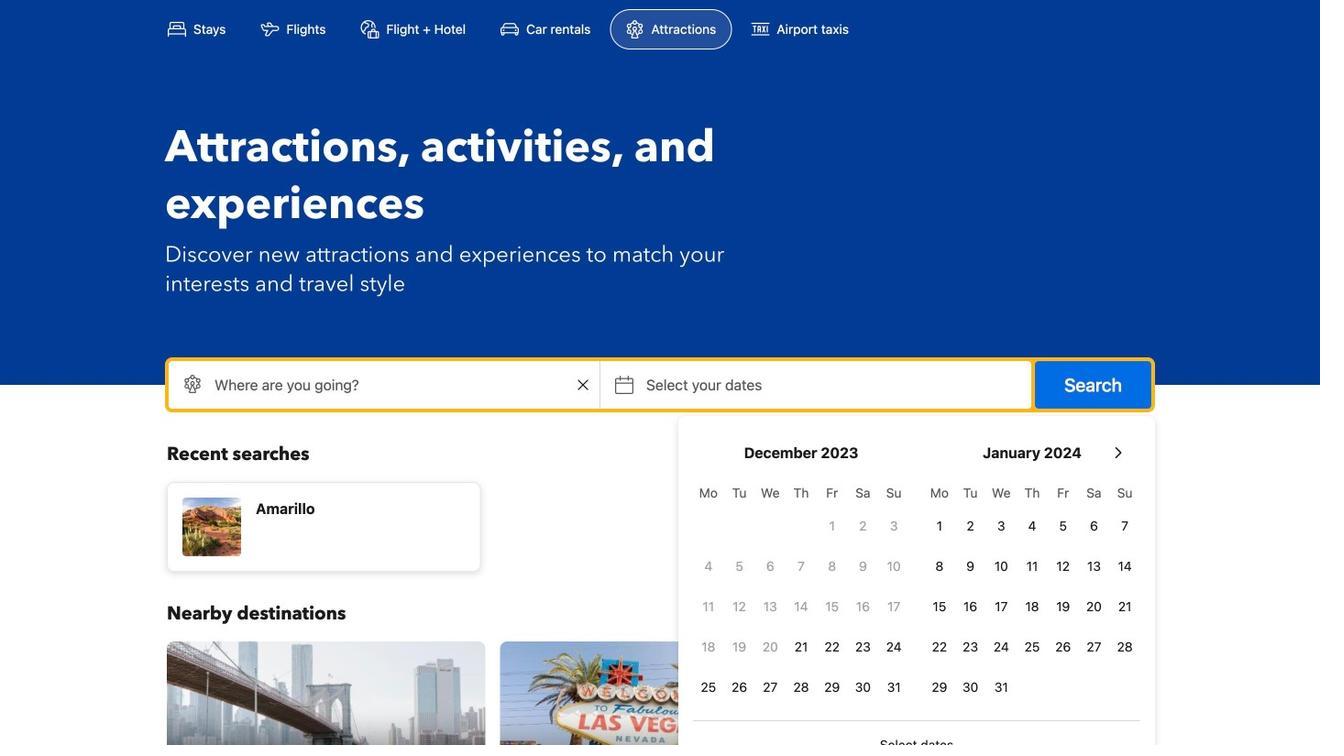 Task type: vqa. For each thing, say whether or not it's contained in the screenshot.
TRAVEL SUSTAINABLE LEVEL 3
no



Task type: locate. For each thing, give the bounding box(es) containing it.
7 December 2023 checkbox
[[786, 548, 817, 585]]

25 January 2024 checkbox
[[1017, 629, 1048, 666]]

19 January 2024 checkbox
[[1048, 589, 1079, 625]]

22 January 2024 checkbox
[[924, 629, 955, 666]]

9 January 2024 checkbox
[[955, 548, 986, 585]]

13 December 2023 checkbox
[[755, 589, 786, 625]]

31 December 2023 checkbox
[[879, 669, 910, 706]]

12 December 2023 checkbox
[[724, 589, 755, 625]]

27 December 2023 checkbox
[[755, 669, 786, 706]]

4 December 2023 checkbox
[[693, 548, 724, 585]]

1 horizontal spatial grid
[[924, 475, 1141, 706]]

21 December 2023 checkbox
[[786, 629, 817, 666]]

3 December 2023 checkbox
[[879, 508, 910, 545]]

24 January 2024 checkbox
[[986, 629, 1017, 666]]

1 December 2023 checkbox
[[817, 508, 848, 545]]

10 January 2024 checkbox
[[986, 548, 1017, 585]]

7 January 2024 checkbox
[[1110, 508, 1141, 545]]

6 December 2023 checkbox
[[755, 548, 786, 585]]

11 December 2023 checkbox
[[693, 589, 724, 625]]

2 grid from the left
[[924, 475, 1141, 706]]

grid
[[693, 475, 910, 706], [924, 475, 1141, 706]]

6 January 2024 checkbox
[[1079, 508, 1110, 545]]

16 January 2024 checkbox
[[955, 589, 986, 625]]

0 horizontal spatial grid
[[693, 475, 910, 706]]

12 January 2024 checkbox
[[1048, 548, 1079, 585]]

14 December 2023 checkbox
[[786, 589, 817, 625]]

17 January 2024 checkbox
[[986, 589, 1017, 625]]

2 December 2023 checkbox
[[848, 508, 879, 545]]

31 January 2024 checkbox
[[986, 669, 1017, 706]]

13 January 2024 checkbox
[[1079, 548, 1110, 585]]

Where are you going? search field
[[169, 361, 600, 409]]

29 January 2024 checkbox
[[924, 669, 955, 706]]

19 December 2023 checkbox
[[724, 629, 755, 666]]

24 December 2023 checkbox
[[879, 629, 910, 666]]

new york image
[[167, 642, 486, 745]]

1 January 2024 checkbox
[[924, 508, 955, 545]]

25 December 2023 checkbox
[[693, 669, 724, 706]]



Task type: describe. For each thing, give the bounding box(es) containing it.
23 December 2023 checkbox
[[848, 629, 879, 666]]

26 January 2024 checkbox
[[1048, 629, 1079, 666]]

1 grid from the left
[[693, 475, 910, 706]]

23 January 2024 checkbox
[[955, 629, 986, 666]]

5 January 2024 checkbox
[[1048, 508, 1079, 545]]

29 December 2023 checkbox
[[817, 669, 848, 706]]

key west image
[[834, 642, 1152, 745]]

15 December 2023 checkbox
[[817, 589, 848, 625]]

8 December 2023 checkbox
[[817, 548, 848, 585]]

11 January 2024 checkbox
[[1017, 548, 1048, 585]]

22 December 2023 checkbox
[[817, 629, 848, 666]]

30 December 2023 checkbox
[[848, 669, 879, 706]]

27 January 2024 checkbox
[[1079, 629, 1110, 666]]

18 January 2024 checkbox
[[1017, 589, 1048, 625]]

16 December 2023 checkbox
[[848, 589, 879, 625]]

18 December 2023 checkbox
[[693, 629, 724, 666]]

28 January 2024 checkbox
[[1110, 629, 1141, 666]]

14 January 2024 checkbox
[[1110, 548, 1141, 585]]

8 January 2024 checkbox
[[924, 548, 955, 585]]

9 December 2023 checkbox
[[848, 548, 879, 585]]

10 December 2023 checkbox
[[879, 548, 910, 585]]

4 January 2024 checkbox
[[1017, 508, 1048, 545]]

2 January 2024 checkbox
[[955, 508, 986, 545]]

5 December 2023 checkbox
[[724, 548, 755, 585]]

las vegas image
[[500, 642, 819, 745]]

15 January 2024 checkbox
[[924, 589, 955, 625]]

17 December 2023 checkbox
[[879, 589, 910, 625]]

28 December 2023 checkbox
[[786, 669, 817, 706]]

3 January 2024 checkbox
[[986, 508, 1017, 545]]

21 January 2024 checkbox
[[1110, 589, 1141, 625]]

30 January 2024 checkbox
[[955, 669, 986, 706]]

26 December 2023 checkbox
[[724, 669, 755, 706]]

20 January 2024 checkbox
[[1079, 589, 1110, 625]]

20 December 2023 checkbox
[[755, 629, 786, 666]]



